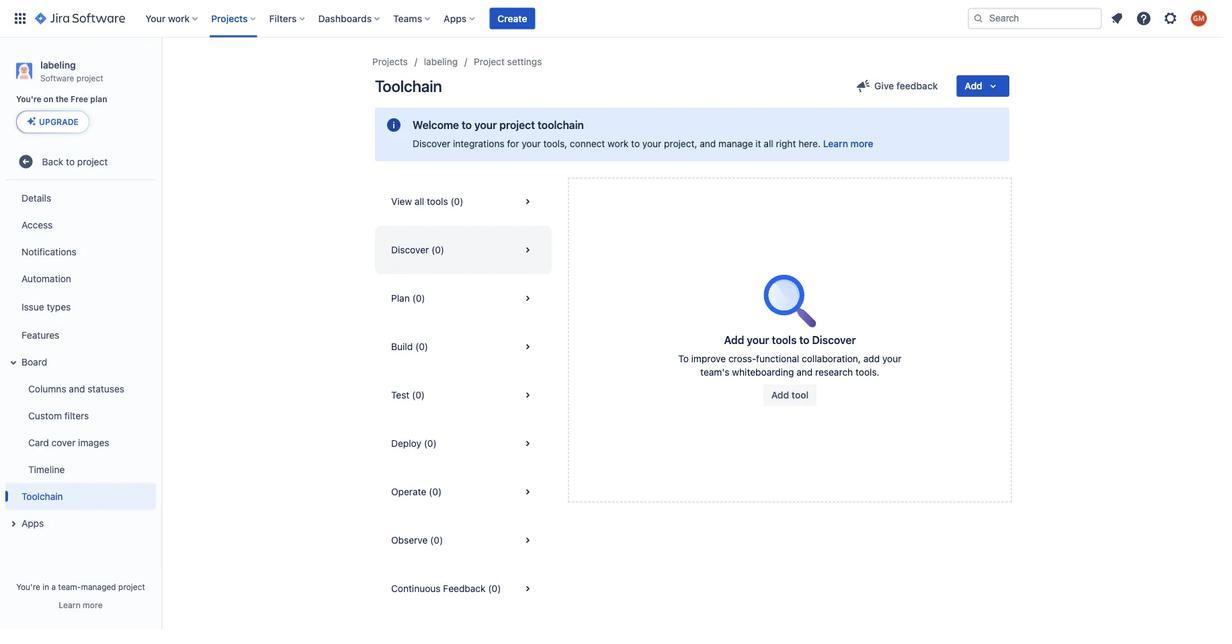Task type: vqa. For each thing, say whether or not it's contained in the screenshot.
Recent popup button
no



Task type: locate. For each thing, give the bounding box(es) containing it.
details link
[[5, 184, 156, 211]]

and inside add your tools to discover to improve cross-functional collaboration, add your team's whiteboarding and research tools.
[[797, 367, 813, 378]]

managed
[[81, 582, 116, 591]]

add up cross-
[[724, 334, 744, 346]]

to up integrations
[[462, 119, 472, 131]]

1 horizontal spatial learn more button
[[823, 137, 873, 151]]

functional
[[756, 353, 799, 364]]

tools for (0)
[[427, 196, 448, 207]]

in
[[43, 582, 49, 591]]

(0) for build (0)
[[415, 341, 428, 352]]

you're
[[16, 95, 41, 104], [16, 582, 40, 591]]

2 expand image from the top
[[5, 516, 22, 532]]

the
[[56, 95, 69, 104]]

learn more button down you're in a team-managed project
[[59, 600, 103, 610]]

on
[[44, 95, 53, 104]]

expand image
[[5, 354, 22, 371], [5, 516, 22, 532]]

0 vertical spatial add
[[965, 80, 983, 91]]

0 horizontal spatial learn
[[59, 600, 81, 610]]

(0) right "deploy"
[[424, 438, 437, 449]]

2 you're from the top
[[16, 582, 40, 591]]

1 vertical spatial more
[[83, 600, 103, 610]]

apps right teams popup button
[[444, 13, 467, 24]]

discover up collaboration,
[[812, 334, 856, 346]]

0 vertical spatial learn more button
[[823, 137, 873, 151]]

1 you're from the top
[[16, 95, 41, 104]]

0 horizontal spatial tools
[[427, 196, 448, 207]]

(0) right observe
[[430, 535, 443, 546]]

0 vertical spatial and
[[700, 138, 716, 149]]

access
[[22, 219, 53, 230]]

discover down welcome
[[413, 138, 451, 149]]

back
[[42, 156, 63, 167]]

(0) for operate (0)
[[429, 486, 442, 497]]

1 horizontal spatial apps
[[444, 13, 467, 24]]

2 vertical spatial discover
[[812, 334, 856, 346]]

1 vertical spatial toolchain
[[22, 491, 63, 502]]

1 horizontal spatial learn
[[823, 138, 848, 149]]

to
[[462, 119, 472, 131], [631, 138, 640, 149], [66, 156, 75, 167], [799, 334, 810, 346]]

work right connect
[[608, 138, 629, 149]]

add inside add your tools to discover to improve cross-functional collaboration, add your team's whiteboarding and research tools.
[[724, 334, 744, 346]]

add inside add dropdown button
[[965, 80, 983, 91]]

0 horizontal spatial more
[[83, 600, 103, 610]]

research
[[815, 367, 853, 378]]

add
[[864, 353, 880, 364]]

1 vertical spatial apps
[[22, 518, 44, 529]]

project
[[76, 73, 103, 83], [500, 119, 535, 131], [77, 156, 108, 167], [118, 582, 145, 591]]

Search field
[[968, 8, 1102, 29]]

view all tools (0) button
[[375, 177, 552, 226]]

1 expand image from the top
[[5, 354, 22, 371]]

0 vertical spatial expand image
[[5, 354, 22, 371]]

filters
[[269, 13, 297, 24]]

(0) inside button
[[432, 244, 444, 255]]

learn more button right the here.
[[823, 137, 873, 151]]

tools inside add your tools to discover to improve cross-functional collaboration, add your team's whiteboarding and research tools.
[[772, 334, 797, 346]]

0 vertical spatial tools
[[427, 196, 448, 207]]

more
[[851, 138, 873, 149], [83, 600, 103, 610]]

project settings link
[[474, 54, 542, 70]]

projects left filters
[[211, 13, 248, 24]]

1 vertical spatial add
[[724, 334, 744, 346]]

0 horizontal spatial and
[[69, 383, 85, 394]]

sidebar navigation image
[[147, 54, 176, 81]]

collaboration,
[[802, 353, 861, 364]]

banner
[[0, 0, 1223, 38]]

labeling for labeling
[[424, 56, 458, 67]]

toolchain down timeline
[[22, 491, 63, 502]]

0 horizontal spatial learn more button
[[59, 600, 103, 610]]

all inside welcome to your project toolchain discover integrations for your tools, connect work to your project, and manage it all right here. learn more
[[764, 138, 774, 149]]

and up filters
[[69, 383, 85, 394]]

all right it
[[764, 138, 774, 149]]

0 vertical spatial toolchain
[[375, 77, 442, 95]]

create
[[498, 13, 527, 24]]

your work button
[[141, 8, 203, 29]]

notifications
[[22, 246, 76, 257]]

projects
[[211, 13, 248, 24], [372, 56, 408, 67]]

1 horizontal spatial add
[[771, 390, 789, 401]]

learn down team-
[[59, 600, 81, 610]]

test
[[391, 390, 410, 401]]

0 vertical spatial all
[[764, 138, 774, 149]]

1 horizontal spatial work
[[608, 138, 629, 149]]

(0) for plan (0)
[[412, 293, 425, 304]]

1 vertical spatial all
[[415, 196, 424, 207]]

more inside button
[[83, 600, 103, 610]]

(0) right test
[[412, 390, 425, 401]]

columns and statuses
[[28, 383, 124, 394]]

all
[[764, 138, 774, 149], [415, 196, 424, 207]]

(0) down view all tools (0)
[[432, 244, 444, 255]]

deploy
[[391, 438, 421, 449]]

0 vertical spatial work
[[168, 13, 190, 24]]

0 vertical spatial apps
[[444, 13, 467, 24]]

projects down teams
[[372, 56, 408, 67]]

more right the here.
[[851, 138, 873, 149]]

0 horizontal spatial toolchain
[[22, 491, 63, 502]]

1 horizontal spatial all
[[764, 138, 774, 149]]

to up collaboration,
[[799, 334, 810, 346]]

back to project
[[42, 156, 108, 167]]

board button
[[5, 348, 156, 375]]

0 horizontal spatial apps
[[22, 518, 44, 529]]

1 vertical spatial work
[[608, 138, 629, 149]]

projects link
[[372, 54, 408, 70]]

0 vertical spatial projects
[[211, 13, 248, 24]]

feedback
[[443, 583, 486, 594]]

discover inside add your tools to discover to improve cross-functional collaboration, add your team's whiteboarding and research tools.
[[812, 334, 856, 346]]

expand image inside apps button
[[5, 516, 22, 532]]

1 horizontal spatial more
[[851, 138, 873, 149]]

1 vertical spatial and
[[797, 367, 813, 378]]

group
[[3, 180, 156, 541]]

(0) right plan
[[412, 293, 425, 304]]

(0) right build
[[415, 341, 428, 352]]

toolchain inside group
[[22, 491, 63, 502]]

all right "view"
[[415, 196, 424, 207]]

2 horizontal spatial add
[[965, 80, 983, 91]]

operate (0) button
[[375, 468, 552, 516]]

1 vertical spatial tools
[[772, 334, 797, 346]]

add your tools to discover to improve cross-functional collaboration, add your team's whiteboarding and research tools.
[[678, 334, 902, 378]]

labeling down apps dropdown button
[[424, 56, 458, 67]]

and right "project,"
[[700, 138, 716, 149]]

details
[[22, 192, 51, 203]]

types
[[47, 301, 71, 312]]

1 vertical spatial you're
[[16, 582, 40, 591]]

add right 'feedback'
[[965, 80, 983, 91]]

(0) for observe (0)
[[430, 535, 443, 546]]

issue types link
[[5, 292, 156, 322]]

project up plan
[[76, 73, 103, 83]]

you're for you're in a team-managed project
[[16, 582, 40, 591]]

2 vertical spatial add
[[771, 390, 789, 401]]

toolchain down projects link
[[375, 77, 442, 95]]

filters
[[64, 410, 89, 421]]

to inside add your tools to discover to improve cross-functional collaboration, add your team's whiteboarding and research tools.
[[799, 334, 810, 346]]

banner containing your work
[[0, 0, 1223, 38]]

add
[[965, 80, 983, 91], [724, 334, 744, 346], [771, 390, 789, 401]]

add left tool
[[771, 390, 789, 401]]

and
[[700, 138, 716, 149], [797, 367, 813, 378], [69, 383, 85, 394]]

and up tool
[[797, 367, 813, 378]]

observe (0) button
[[375, 516, 552, 565]]

discover up plan (0)
[[391, 244, 429, 255]]

(0) right operate
[[429, 486, 442, 497]]

learn
[[823, 138, 848, 149], [59, 600, 81, 610]]

0 horizontal spatial add
[[724, 334, 744, 346]]

tools inside button
[[427, 196, 448, 207]]

projects button
[[207, 8, 261, 29]]

0 vertical spatial you're
[[16, 95, 41, 104]]

0 vertical spatial more
[[851, 138, 873, 149]]

1 horizontal spatial and
[[700, 138, 716, 149]]

labeling inside labeling software project
[[40, 59, 76, 70]]

integrations
[[453, 138, 505, 149]]

operate
[[391, 486, 426, 497]]

1 vertical spatial learn more button
[[59, 600, 103, 610]]

issue types
[[22, 301, 71, 312]]

1 horizontal spatial projects
[[372, 56, 408, 67]]

observe
[[391, 535, 428, 546]]

appswitcher icon image
[[12, 10, 28, 27]]

software
[[40, 73, 74, 83]]

continuous feedback (0) button
[[375, 565, 552, 613]]

labeling up software
[[40, 59, 76, 70]]

notifications image
[[1109, 10, 1125, 27]]

build
[[391, 341, 413, 352]]

1 vertical spatial expand image
[[5, 516, 22, 532]]

learn right the here.
[[823, 138, 848, 149]]

1 vertical spatial discover
[[391, 244, 429, 255]]

project up for
[[500, 119, 535, 131]]

0 horizontal spatial work
[[168, 13, 190, 24]]

projects for projects link
[[372, 56, 408, 67]]

(0)
[[451, 196, 463, 207], [432, 244, 444, 255], [412, 293, 425, 304], [415, 341, 428, 352], [412, 390, 425, 401], [424, 438, 437, 449], [429, 486, 442, 497], [430, 535, 443, 546], [488, 583, 501, 594]]

add inside add tool button
[[771, 390, 789, 401]]

deploy (0) button
[[375, 419, 552, 468]]

timeline link
[[13, 456, 156, 483]]

expand image inside board button
[[5, 354, 22, 371]]

add button
[[957, 75, 1010, 97]]

work right your
[[168, 13, 190, 24]]

expand image for board
[[5, 354, 22, 371]]

your up integrations
[[474, 119, 497, 131]]

tools up functional
[[772, 334, 797, 346]]

dashboards button
[[314, 8, 385, 29]]

settings image
[[1163, 10, 1179, 27]]

welcome
[[413, 119, 459, 131]]

learn inside learn more button
[[59, 600, 81, 610]]

apps button
[[5, 510, 156, 537]]

for
[[507, 138, 519, 149]]

team's
[[700, 367, 730, 378]]

0 horizontal spatial labeling
[[40, 59, 76, 70]]

learn more button
[[823, 137, 873, 151], [59, 600, 103, 610]]

help image
[[1136, 10, 1152, 27]]

0 vertical spatial discover
[[413, 138, 451, 149]]

apps down toolchain link
[[22, 518, 44, 529]]

you're left the on
[[16, 95, 41, 104]]

0 vertical spatial learn
[[823, 138, 848, 149]]

card cover images
[[28, 437, 109, 448]]

features link
[[5, 322, 156, 348]]

(0) up discover (0) button
[[451, 196, 463, 207]]

you're in a team-managed project
[[16, 582, 145, 591]]

1 horizontal spatial tools
[[772, 334, 797, 346]]

1 horizontal spatial labeling
[[424, 56, 458, 67]]

you're left the in
[[16, 582, 40, 591]]

labeling software project
[[40, 59, 103, 83]]

2 vertical spatial and
[[69, 383, 85, 394]]

2 horizontal spatial and
[[797, 367, 813, 378]]

1 vertical spatial projects
[[372, 56, 408, 67]]

1 vertical spatial learn
[[59, 600, 81, 610]]

projects for projects dropdown button
[[211, 13, 248, 24]]

tools for to
[[772, 334, 797, 346]]

more down managed
[[83, 600, 103, 610]]

project right managed
[[118, 582, 145, 591]]

labeling for labeling software project
[[40, 59, 76, 70]]

your
[[474, 119, 497, 131], [522, 138, 541, 149], [642, 138, 662, 149], [747, 334, 769, 346], [883, 353, 902, 364]]

0 horizontal spatial all
[[415, 196, 424, 207]]

toolchain
[[375, 77, 442, 95], [22, 491, 63, 502]]

jira software image
[[35, 10, 125, 27], [35, 10, 125, 27]]

custom
[[28, 410, 62, 421]]

learn inside welcome to your project toolchain discover integrations for your tools, connect work to your project, and manage it all right here. learn more
[[823, 138, 848, 149]]

0 horizontal spatial projects
[[211, 13, 248, 24]]

projects inside dropdown button
[[211, 13, 248, 24]]

tools right "view"
[[427, 196, 448, 207]]



Task type: describe. For each thing, give the bounding box(es) containing it.
cover
[[52, 437, 76, 448]]

columns
[[28, 383, 66, 394]]

upgrade button
[[17, 111, 89, 133]]

back to project link
[[5, 148, 156, 175]]

build (0) button
[[375, 323, 552, 371]]

project settings
[[474, 56, 542, 67]]

(0) for deploy (0)
[[424, 438, 437, 449]]

deploy (0)
[[391, 438, 437, 449]]

work inside welcome to your project toolchain discover integrations for your tools, connect work to your project, and manage it all right here. learn more
[[608, 138, 629, 149]]

apps button
[[440, 8, 480, 29]]

feedback
[[897, 80, 938, 91]]

board
[[22, 356, 47, 367]]

all inside button
[[415, 196, 424, 207]]

discover (0) button
[[375, 226, 552, 274]]

view all tools (0)
[[391, 196, 463, 207]]

right
[[776, 138, 796, 149]]

tools.
[[856, 367, 880, 378]]

add tool button
[[763, 384, 817, 406]]

primary element
[[8, 0, 968, 37]]

teams
[[393, 13, 422, 24]]

your right add
[[883, 353, 902, 364]]

statuses
[[88, 383, 124, 394]]

labeling link
[[424, 54, 458, 70]]

plan
[[391, 293, 410, 304]]

add for tool
[[771, 390, 789, 401]]

search image
[[973, 13, 984, 24]]

more inside welcome to your project toolchain discover integrations for your tools, connect work to your project, and manage it all right here. learn more
[[851, 138, 873, 149]]

build (0)
[[391, 341, 428, 352]]

your
[[145, 13, 166, 24]]

operate (0)
[[391, 486, 442, 497]]

you're for you're on the free plan
[[16, 95, 41, 104]]

custom filters link
[[13, 402, 156, 429]]

tool
[[792, 390, 809, 401]]

discover (0)
[[391, 244, 444, 255]]

teams button
[[389, 8, 436, 29]]

(0) right feedback
[[488, 583, 501, 594]]

to left "project,"
[[631, 138, 640, 149]]

1 horizontal spatial toolchain
[[375, 77, 442, 95]]

improve
[[691, 353, 726, 364]]

upgrade
[[39, 117, 79, 127]]

card
[[28, 437, 49, 448]]

your up cross-
[[747, 334, 769, 346]]

discover inside button
[[391, 244, 429, 255]]

timeline
[[28, 464, 65, 475]]

view
[[391, 196, 412, 207]]

apps inside button
[[22, 518, 44, 529]]

access link
[[5, 211, 156, 238]]

settings
[[507, 56, 542, 67]]

a
[[51, 582, 56, 591]]

(0) for discover (0)
[[432, 244, 444, 255]]

your right for
[[522, 138, 541, 149]]

expand image for apps
[[5, 516, 22, 532]]

you're on the free plan
[[16, 95, 107, 104]]

learn more
[[59, 600, 103, 610]]

add tool
[[771, 390, 809, 401]]

dashboards
[[318, 13, 372, 24]]

add for your
[[724, 334, 744, 346]]

whiteboarding
[[732, 367, 794, 378]]

here.
[[799, 138, 821, 149]]

project inside welcome to your project toolchain discover integrations for your tools, connect work to your project, and manage it all right here. learn more
[[500, 119, 535, 131]]

group containing details
[[3, 180, 156, 541]]

project up details 'link'
[[77, 156, 108, 167]]

your profile and settings image
[[1191, 10, 1207, 27]]

images
[[78, 437, 109, 448]]

discover inside welcome to your project toolchain discover integrations for your tools, connect work to your project, and manage it all right here. learn more
[[413, 138, 451, 149]]

plan
[[90, 95, 107, 104]]

tools,
[[543, 138, 567, 149]]

it
[[756, 138, 761, 149]]

to
[[678, 353, 689, 364]]

columns and statuses link
[[13, 375, 156, 402]]

cross-
[[729, 353, 756, 364]]

automation
[[22, 273, 71, 284]]

project,
[[664, 138, 697, 149]]

welcome to your project toolchain discover integrations for your tools, connect work to your project, and manage it all right here. learn more
[[413, 119, 873, 149]]

test (0) button
[[375, 371, 552, 419]]

plan (0)
[[391, 293, 425, 304]]

test (0)
[[391, 390, 425, 401]]

project inside labeling software project
[[76, 73, 103, 83]]

team-
[[58, 582, 81, 591]]

automation link
[[5, 265, 156, 292]]

continuous
[[391, 583, 441, 594]]

to right back
[[66, 156, 75, 167]]

and inside group
[[69, 383, 85, 394]]

your left "project,"
[[642, 138, 662, 149]]

and inside welcome to your project toolchain discover integrations for your tools, connect work to your project, and manage it all right here. learn more
[[700, 138, 716, 149]]

project
[[474, 56, 505, 67]]

plan (0) button
[[375, 274, 552, 323]]

give
[[875, 80, 894, 91]]

free
[[71, 95, 88, 104]]

toolchain
[[538, 119, 584, 131]]

apps inside dropdown button
[[444, 13, 467, 24]]

continuous feedback (0)
[[391, 583, 501, 594]]

filters button
[[265, 8, 310, 29]]

(0) for test (0)
[[412, 390, 425, 401]]

features
[[22, 329, 59, 340]]

work inside popup button
[[168, 13, 190, 24]]

observe (0)
[[391, 535, 443, 546]]



